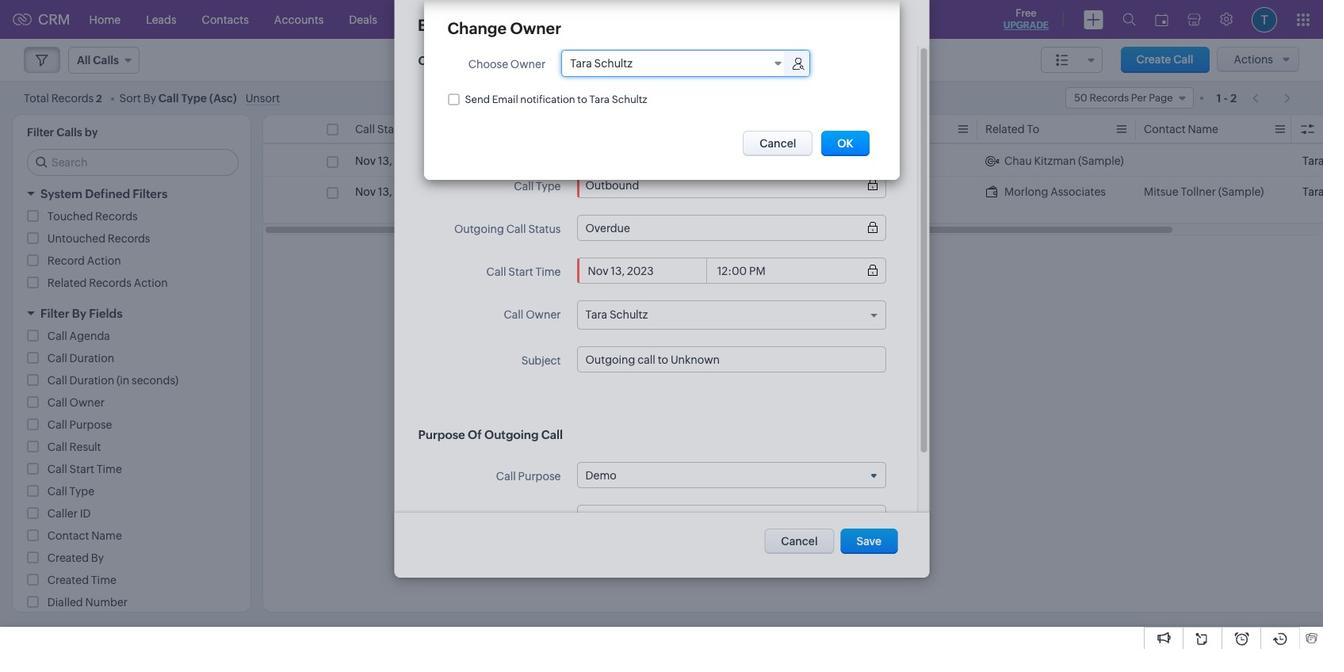 Task type: describe. For each thing, give the bounding box(es) containing it.
result
[[69, 441, 101, 454]]

edit
[[418, 16, 447, 34]]

1 vertical spatial call duration
[[47, 352, 114, 365]]

seconds)
[[132, 374, 179, 387]]

(sample) for mitsue tollner (sample)
[[1219, 186, 1265, 198]]

tasks
[[403, 13, 431, 26]]

1 vertical spatial outgoing
[[484, 428, 538, 442]]

leads
[[146, 13, 177, 26]]

owner down call duration (in seconds)
[[69, 397, 105, 409]]

0 horizontal spatial purpose
[[69, 419, 112, 431]]

pm for nov 13, 2023 12:00 pm
[[455, 186, 472, 198]]

related for related to
[[986, 123, 1025, 136]]

related to
[[986, 123, 1040, 136]]

caller
[[47, 508, 78, 520]]

2 vertical spatial start
[[69, 463, 94, 476]]

upgrade
[[1004, 20, 1049, 31]]

email
[[492, 94, 518, 105]]

0 horizontal spatial action
[[87, 255, 121, 267]]

accounts link
[[262, 0, 337, 38]]

chau kitzman (sample)
[[1005, 155, 1124, 167]]

(asc)
[[209, 92, 237, 104]]

call to
[[526, 96, 561, 109]]

1 vertical spatial tara schultz
[[585, 309, 648, 321]]

call duration (in seconds)
[[47, 374, 179, 387]]

2023 for 12:00
[[394, 186, 421, 198]]

(in
[[117, 374, 129, 387]]

12:00
[[423, 186, 453, 198]]

chau
[[1005, 155, 1032, 167]]

call result
[[47, 441, 101, 454]]

system defined filters
[[40, 187, 168, 201]]

related for related records action
[[47, 277, 87, 289]]

home
[[89, 13, 121, 26]]

call scheduled with mitsue tollner (sample) link
[[514, 184, 657, 216]]

0 vertical spatial call type
[[514, 180, 561, 193]]

nov for nov 13, 2023 12:00 pm
[[355, 186, 376, 198]]

campaigns
[[646, 13, 705, 26]]

filters
[[133, 187, 168, 201]]

dialled
[[47, 596, 83, 609]]

0 vertical spatial start
[[377, 123, 402, 136]]

filter by fields
[[40, 307, 123, 320]]

1 vertical spatial schultz
[[612, 94, 648, 105]]

id
[[80, 508, 91, 520]]

defined
[[85, 187, 130, 201]]

2 vertical spatial duration
[[69, 374, 114, 387]]

related records action
[[47, 277, 168, 289]]

crm
[[38, 11, 70, 28]]

actions
[[1234, 53, 1274, 66]]

caller id
[[47, 508, 91, 520]]

0 vertical spatial duration
[[849, 123, 894, 136]]

record
[[47, 255, 85, 267]]

free upgrade
[[1004, 7, 1049, 31]]

0 horizontal spatial type
[[69, 485, 94, 498]]

time down result
[[97, 463, 122, 476]]

purpose of outgoing call
[[418, 428, 563, 442]]

row group containing nov 13, 2023 12:24 pm
[[263, 146, 1324, 224]]

crm link
[[13, 11, 70, 28]]

2 horizontal spatial start
[[508, 266, 533, 278]]

2 for 1 - 2
[[1231, 92, 1237, 104]]

records for untouched
[[108, 232, 150, 245]]

created time
[[47, 574, 116, 587]]

free
[[1016, 7, 1037, 19]]

1 vertical spatial type
[[536, 180, 561, 193]]

touched records
[[47, 210, 138, 223]]

Search text field
[[28, 150, 238, 175]]

contacts link
[[189, 0, 262, 38]]

to
[[578, 94, 588, 105]]

untouched records
[[47, 232, 150, 245]]

owner right choose
[[511, 58, 546, 71]]

(sample) for chau kitzman (sample)
[[1079, 155, 1124, 167]]

associates
[[1051, 186, 1106, 198]]

filter by fields button
[[13, 300, 251, 328]]

tara inside field
[[570, 57, 592, 70]]

touched
[[47, 210, 93, 223]]

change owner
[[448, 19, 562, 37]]

status
[[528, 223, 561, 236]]

mitsue tollner (sample)
[[1144, 186, 1265, 198]]

agenda
[[69, 330, 110, 343]]

tara schultz inside field
[[570, 57, 633, 70]]

1 vertical spatial duration
[[69, 352, 114, 365]]

1 vertical spatial call owner
[[47, 397, 105, 409]]

kitzman
[[1035, 155, 1076, 167]]

tollner inside 'link'
[[1181, 186, 1216, 198]]

record action
[[47, 255, 121, 267]]

12:24
[[423, 155, 451, 167]]

home link
[[77, 0, 133, 38]]

outbound
[[673, 186, 726, 198]]

choose owner
[[469, 58, 546, 71]]

total records 2
[[24, 92, 102, 104]]

deals link
[[337, 0, 390, 38]]

documents link
[[718, 0, 803, 38]]

with
[[592, 186, 615, 198]]

sort
[[119, 92, 141, 104]]

13, for nov 13, 2023 12:00 pm
[[378, 186, 392, 198]]

morlong associates link
[[986, 184, 1106, 200]]

call 
[[1303, 123, 1324, 136]]

1
[[1217, 92, 1222, 104]]

1 horizontal spatial by
[[91, 552, 104, 565]]

by
[[85, 126, 98, 139]]

contacts
[[202, 13, 249, 26]]

owner up "choose owner"
[[510, 19, 562, 37]]

chau kitzman (sample) link
[[986, 153, 1124, 169]]

send
[[465, 94, 490, 105]]

owner up subject
[[526, 309, 561, 321]]

schultz inside field
[[594, 57, 633, 70]]

subject
[[521, 355, 561, 367]]

untouched
[[47, 232, 106, 245]]

1 horizontal spatial contact
[[1144, 123, 1186, 136]]

sort by call type (asc)
[[119, 92, 237, 104]]



Task type: vqa. For each thing, say whether or not it's contained in the screenshot.
Calls link in the left top of the page
yes



Task type: locate. For each thing, give the bounding box(es) containing it.
calls link
[[517, 0, 567, 38]]

choose
[[469, 58, 508, 71]]

call inside button
[[1174, 53, 1194, 66]]

1 vertical spatial call start time
[[486, 266, 561, 278]]

row group
[[263, 146, 1324, 224]]

2 13, from the top
[[378, 186, 392, 198]]

1 mitsue from the left
[[617, 186, 651, 198]]

2 horizontal spatial purpose
[[518, 470, 561, 483]]

nov up nov 13, 2023 12:00 pm
[[355, 155, 376, 167]]

information
[[442, 54, 509, 67]]

mitsue tollner (sample) link
[[1144, 184, 1265, 200]]

0 horizontal spatial to
[[548, 96, 561, 109]]

time up number
[[91, 574, 116, 587]]

nov 13, 2023 12:24 pm
[[355, 155, 469, 167]]

0 horizontal spatial calls
[[56, 126, 82, 139]]

0 vertical spatial 13,
[[378, 155, 392, 167]]

records up fields
[[89, 277, 132, 289]]

filter inside dropdown button
[[40, 307, 69, 320]]

call agenda
[[47, 330, 110, 343]]

0 vertical spatial pm
[[453, 155, 469, 167]]

1 vertical spatial start
[[508, 266, 533, 278]]

time down status
[[535, 266, 561, 278]]

0 vertical spatial (sample)
[[1079, 155, 1124, 167]]

0 vertical spatial calls
[[530, 13, 555, 26]]

1 vertical spatial (sample)
[[1219, 186, 1265, 198]]

2 horizontal spatial (sample)
[[1219, 186, 1265, 198]]

0 vertical spatial outgoing
[[454, 223, 504, 236]]

1 horizontal spatial call start time
[[355, 123, 430, 136]]

morlong
[[1005, 186, 1049, 198]]

pm for nov 13, 2023 12:24 pm
[[453, 155, 469, 167]]

mitsue inside 'link'
[[1144, 186, 1179, 198]]

call
[[451, 16, 480, 34], [1174, 53, 1194, 66], [418, 54, 440, 67], [158, 92, 179, 104], [526, 96, 546, 109], [355, 123, 375, 136], [827, 123, 847, 136], [1303, 123, 1323, 136], [514, 180, 534, 193], [514, 186, 534, 198], [506, 223, 526, 236], [486, 266, 506, 278], [504, 309, 523, 321], [47, 330, 67, 343], [47, 352, 67, 365], [47, 374, 67, 387], [47, 397, 67, 409], [47, 419, 67, 431], [541, 428, 563, 442], [47, 441, 67, 454], [47, 463, 67, 476], [496, 470, 516, 483], [47, 485, 67, 498]]

owner
[[510, 19, 562, 37], [511, 58, 546, 71], [526, 309, 561, 321], [69, 397, 105, 409]]

0 vertical spatial related
[[986, 123, 1025, 136]]

1 13, from the top
[[378, 155, 392, 167]]

call start time down "outgoing call status"
[[486, 266, 561, 278]]

2023 left 12:24
[[394, 155, 421, 167]]

2 nov from the top
[[355, 186, 376, 198]]

meetings link
[[444, 0, 517, 38]]

(sample) inside 'link'
[[1079, 155, 1124, 167]]

1 vertical spatial calls
[[56, 126, 82, 139]]

(sample)
[[1079, 155, 1124, 167], [1219, 186, 1265, 198], [551, 201, 597, 214]]

nov
[[355, 155, 376, 167], [355, 186, 376, 198]]

1 vertical spatial tollner
[[514, 201, 549, 214]]

records down touched records at top left
[[108, 232, 150, 245]]

fields
[[89, 307, 123, 320]]

1 horizontal spatial related
[[986, 123, 1025, 136]]

reports link
[[567, 0, 633, 38]]

tollner inside call scheduled with mitsue tollner (sample)
[[514, 201, 549, 214]]

1 vertical spatial call purpose
[[496, 470, 561, 483]]

created for created time
[[47, 574, 89, 587]]

0 horizontal spatial call start time
[[47, 463, 122, 476]]

filter for filter calls by
[[27, 126, 54, 139]]

0 vertical spatial call owner
[[504, 309, 561, 321]]

tollner
[[1181, 186, 1216, 198], [514, 201, 549, 214]]

call information
[[418, 54, 509, 67]]

0 vertical spatial schultz
[[594, 57, 633, 70]]

navigation
[[1245, 86, 1300, 109]]

call purpose
[[47, 419, 112, 431], [496, 470, 561, 483]]

by
[[143, 92, 156, 104], [72, 307, 86, 320], [91, 552, 104, 565]]

mitsue inside call scheduled with mitsue tollner (sample)
[[617, 186, 651, 198]]

nov for nov 13, 2023 12:24 pm
[[355, 155, 376, 167]]

nov 13, 2023 12:00 pm
[[355, 186, 472, 198]]

records up filter calls by
[[51, 92, 94, 104]]

0 vertical spatial nov
[[355, 155, 376, 167]]

system
[[40, 187, 82, 201]]

by for fields
[[72, 307, 86, 320]]

1 horizontal spatial (sample)
[[1079, 155, 1124, 167]]

purpose
[[69, 419, 112, 431], [418, 428, 465, 442], [518, 470, 561, 483]]

1 vertical spatial nov
[[355, 186, 376, 198]]

1 vertical spatial call type
[[47, 485, 94, 498]]

(sample) inside call scheduled with mitsue tollner (sample)
[[551, 201, 597, 214]]

1 vertical spatial 2023
[[394, 186, 421, 198]]

call scheduled with mitsue tollner (sample)
[[514, 186, 651, 214]]

action up filter by fields dropdown button
[[134, 277, 168, 289]]

2 created from the top
[[47, 574, 89, 587]]

call purpose down purpose of outgoing call
[[496, 470, 561, 483]]

deals
[[349, 13, 377, 26]]

1 vertical spatial action
[[134, 277, 168, 289]]

purpose up result
[[69, 419, 112, 431]]

1 horizontal spatial 2
[[1231, 92, 1237, 104]]

records for total
[[51, 92, 94, 104]]

type up id
[[69, 485, 94, 498]]

type left (asc)
[[181, 92, 207, 104]]

name down 1 at the right of the page
[[1188, 123, 1219, 136]]

call start time down result
[[47, 463, 122, 476]]

number
[[85, 596, 128, 609]]

1 horizontal spatial mitsue
[[1144, 186, 1179, 198]]

calls up "choose owner"
[[530, 13, 555, 26]]

1 horizontal spatial start
[[377, 123, 402, 136]]

2 inside total records 2
[[96, 92, 102, 104]]

contact name
[[1144, 123, 1219, 136], [47, 530, 122, 542]]

0 vertical spatial type
[[181, 92, 207, 104]]

2 right the - on the top right of page
[[1231, 92, 1237, 104]]

1 horizontal spatial type
[[181, 92, 207, 104]]

scheduled
[[536, 186, 590, 198]]

notification
[[520, 94, 576, 105]]

related
[[986, 123, 1025, 136], [47, 277, 87, 289]]

1 horizontal spatial calls
[[530, 13, 555, 26]]

1 horizontal spatial to
[[1027, 123, 1040, 136]]

start down "outgoing call status"
[[508, 266, 533, 278]]

calls left by
[[56, 126, 82, 139]]

0 vertical spatial call purpose
[[47, 419, 112, 431]]

2 mitsue from the left
[[1144, 186, 1179, 198]]

leads link
[[133, 0, 189, 38]]

0 vertical spatial 2023
[[394, 155, 421, 167]]

time up nov 13, 2023 12:24 pm
[[404, 123, 430, 136]]

call owner
[[504, 309, 561, 321], [47, 397, 105, 409]]

0 horizontal spatial start
[[69, 463, 94, 476]]

1 horizontal spatial call purpose
[[496, 470, 561, 483]]

name
[[1188, 123, 1219, 136], [91, 530, 122, 542]]

1 vertical spatial by
[[72, 307, 86, 320]]

0 horizontal spatial contact name
[[47, 530, 122, 542]]

13, down nov 13, 2023 12:24 pm
[[378, 186, 392, 198]]

create
[[1137, 53, 1172, 66]]

1 horizontal spatial call owner
[[504, 309, 561, 321]]

filter
[[27, 126, 54, 139], [40, 307, 69, 320]]

created by
[[47, 552, 104, 565]]

1 vertical spatial created
[[47, 574, 89, 587]]

purpose left of
[[418, 428, 465, 442]]

0 horizontal spatial contact
[[47, 530, 89, 542]]

1 nov from the top
[[355, 155, 376, 167]]

0 horizontal spatial tollner
[[514, 201, 549, 214]]

0 vertical spatial contact
[[1144, 123, 1186, 136]]

system defined filters button
[[13, 180, 251, 208]]

campaigns link
[[633, 0, 718, 38]]

0 horizontal spatial mitsue
[[617, 186, 651, 198]]

0 horizontal spatial call type
[[47, 485, 94, 498]]

(sample) inside 'link'
[[1219, 186, 1265, 198]]

created for created by
[[47, 552, 89, 565]]

2 2023 from the top
[[394, 186, 421, 198]]

filter down total
[[27, 126, 54, 139]]

1 - 2
[[1217, 92, 1237, 104]]

1 horizontal spatial contact name
[[1144, 123, 1219, 136]]

2 vertical spatial call start time
[[47, 463, 122, 476]]

records down defined
[[95, 210, 138, 223]]

tara schultz
[[570, 57, 633, 70], [585, 309, 648, 321]]

filter calls by
[[27, 126, 98, 139]]

contact name down 1 at the right of the page
[[1144, 123, 1219, 136]]

name up created by
[[91, 530, 122, 542]]

call duration
[[827, 123, 894, 136], [47, 352, 114, 365]]

edit call
[[418, 16, 480, 34]]

2 vertical spatial schultz
[[609, 309, 648, 321]]

1 vertical spatial name
[[91, 530, 122, 542]]

0 vertical spatial call start time
[[355, 123, 430, 136]]

outgoing right of
[[484, 428, 538, 442]]

to up chau at the right top
[[1027, 123, 1040, 136]]

by inside dropdown button
[[72, 307, 86, 320]]

0 horizontal spatial call owner
[[47, 397, 105, 409]]

outgoing call status
[[454, 223, 561, 236]]

0 horizontal spatial related
[[47, 277, 87, 289]]

outgoing
[[454, 223, 504, 236], [484, 428, 538, 442]]

None text field
[[585, 353, 877, 366]]

0 vertical spatial contact name
[[1144, 123, 1219, 136]]

2 horizontal spatial type
[[536, 180, 561, 193]]

dialled number
[[47, 596, 128, 609]]

1 vertical spatial to
[[1027, 123, 1040, 136]]

0 horizontal spatial (sample)
[[551, 201, 597, 214]]

call owner up subject
[[504, 309, 561, 321]]

0 vertical spatial to
[[548, 96, 561, 109]]

duration
[[849, 123, 894, 136], [69, 352, 114, 365], [69, 374, 114, 387]]

0 vertical spatial created
[[47, 552, 89, 565]]

0 horizontal spatial name
[[91, 530, 122, 542]]

None button
[[743, 131, 813, 156], [822, 131, 870, 156], [765, 529, 835, 554], [841, 529, 898, 554], [743, 131, 813, 156], [822, 131, 870, 156], [765, 529, 835, 554], [841, 529, 898, 554]]

action up related records action
[[87, 255, 121, 267]]

2 for total records 2
[[96, 92, 102, 104]]

2 vertical spatial type
[[69, 485, 94, 498]]

reports
[[580, 13, 620, 26]]

call owner down call duration (in seconds)
[[47, 397, 105, 409]]

calls inside "link"
[[530, 13, 555, 26]]

0 vertical spatial call duration
[[827, 123, 894, 136]]

1 horizontal spatial action
[[134, 277, 168, 289]]

type up status
[[536, 180, 561, 193]]

1 2023 from the top
[[394, 155, 421, 167]]

0 vertical spatial name
[[1188, 123, 1219, 136]]

change
[[448, 19, 507, 37]]

morlong associates
[[1005, 186, 1106, 198]]

create call
[[1137, 53, 1194, 66]]

created up the created time
[[47, 552, 89, 565]]

2023 for 12:24
[[394, 155, 421, 167]]

tasks link
[[390, 0, 444, 38]]

by for call
[[143, 92, 156, 104]]

2 horizontal spatial by
[[143, 92, 156, 104]]

by up call agenda in the left of the page
[[72, 307, 86, 320]]

accounts
[[274, 13, 324, 26]]

1 horizontal spatial tollner
[[1181, 186, 1216, 198]]

2023 left 12:00
[[394, 186, 421, 198]]

Tara Schultz field
[[562, 51, 787, 76]]

of
[[468, 428, 482, 442]]

13,
[[378, 155, 392, 167], [378, 186, 392, 198]]

0 horizontal spatial call purpose
[[47, 419, 112, 431]]

0 vertical spatial filter
[[27, 126, 54, 139]]

call inside call scheduled with mitsue tollner (sample)
[[514, 186, 534, 198]]

0 horizontal spatial by
[[72, 307, 86, 320]]

0 vertical spatial by
[[143, 92, 156, 104]]

by up the created time
[[91, 552, 104, 565]]

1 horizontal spatial call type
[[514, 180, 561, 193]]

13, for nov 13, 2023 12:24 pm
[[378, 155, 392, 167]]

related down record
[[47, 277, 87, 289]]

1 vertical spatial filter
[[40, 307, 69, 320]]

send email notification to tara schultz
[[465, 94, 648, 105]]

purpose down purpose of outgoing call
[[518, 470, 561, 483]]

1 horizontal spatial name
[[1188, 123, 1219, 136]]

2 left sort at the left top
[[96, 92, 102, 104]]

outgoing left status
[[454, 223, 504, 236]]

by right sort at the left top
[[143, 92, 156, 104]]

1 vertical spatial related
[[47, 277, 87, 289]]

to for call to
[[548, 96, 561, 109]]

contact down create call button
[[1144, 123, 1186, 136]]

records for related
[[89, 277, 132, 289]]

2
[[1231, 92, 1237, 104], [96, 92, 102, 104]]

0 vertical spatial tollner
[[1181, 186, 1216, 198]]

call type up 'caller id'
[[47, 485, 94, 498]]

filter for filter by fields
[[40, 307, 69, 320]]

1 vertical spatial contact name
[[47, 530, 122, 542]]

tara
[[570, 57, 592, 70], [590, 94, 610, 105], [1303, 155, 1324, 167], [1303, 186, 1324, 198], [585, 309, 607, 321]]

1 horizontal spatial purpose
[[418, 428, 465, 442]]

0 horizontal spatial call duration
[[47, 352, 114, 365]]

call type up status
[[514, 180, 561, 193]]

1 created from the top
[[47, 552, 89, 565]]

unsort
[[246, 92, 280, 104]]

to for related to
[[1027, 123, 1040, 136]]

start down result
[[69, 463, 94, 476]]

call start time up nov 13, 2023 12:24 pm
[[355, 123, 430, 136]]

pm right 12:24
[[453, 155, 469, 167]]

created
[[47, 552, 89, 565], [47, 574, 89, 587]]

2023
[[394, 155, 421, 167], [394, 186, 421, 198]]

call purpose up result
[[47, 419, 112, 431]]

documents
[[730, 13, 790, 26]]

2 vertical spatial by
[[91, 552, 104, 565]]

1 vertical spatial pm
[[455, 186, 472, 198]]

0 horizontal spatial 2
[[96, 92, 102, 104]]

13, up nov 13, 2023 12:00 pm
[[378, 155, 392, 167]]

filter up call agenda in the left of the page
[[40, 307, 69, 320]]

records for touched
[[95, 210, 138, 223]]

to left to
[[548, 96, 561, 109]]

1 horizontal spatial call duration
[[827, 123, 894, 136]]

start up nov 13, 2023 12:24 pm
[[377, 123, 402, 136]]

nov down nov 13, 2023 12:24 pm
[[355, 186, 376, 198]]

records
[[51, 92, 94, 104], [95, 210, 138, 223], [108, 232, 150, 245], [89, 277, 132, 289]]

created up dialled
[[47, 574, 89, 587]]

total
[[24, 92, 49, 104]]

pm right 12:00
[[455, 186, 472, 198]]

related up chau at the right top
[[986, 123, 1025, 136]]

contact name down id
[[47, 530, 122, 542]]

contact down 'caller id'
[[47, 530, 89, 542]]

1 vertical spatial contact
[[47, 530, 89, 542]]

2 horizontal spatial call start time
[[486, 266, 561, 278]]

create call button
[[1121, 47, 1210, 73]]

mitsue
[[617, 186, 651, 198], [1144, 186, 1179, 198]]



